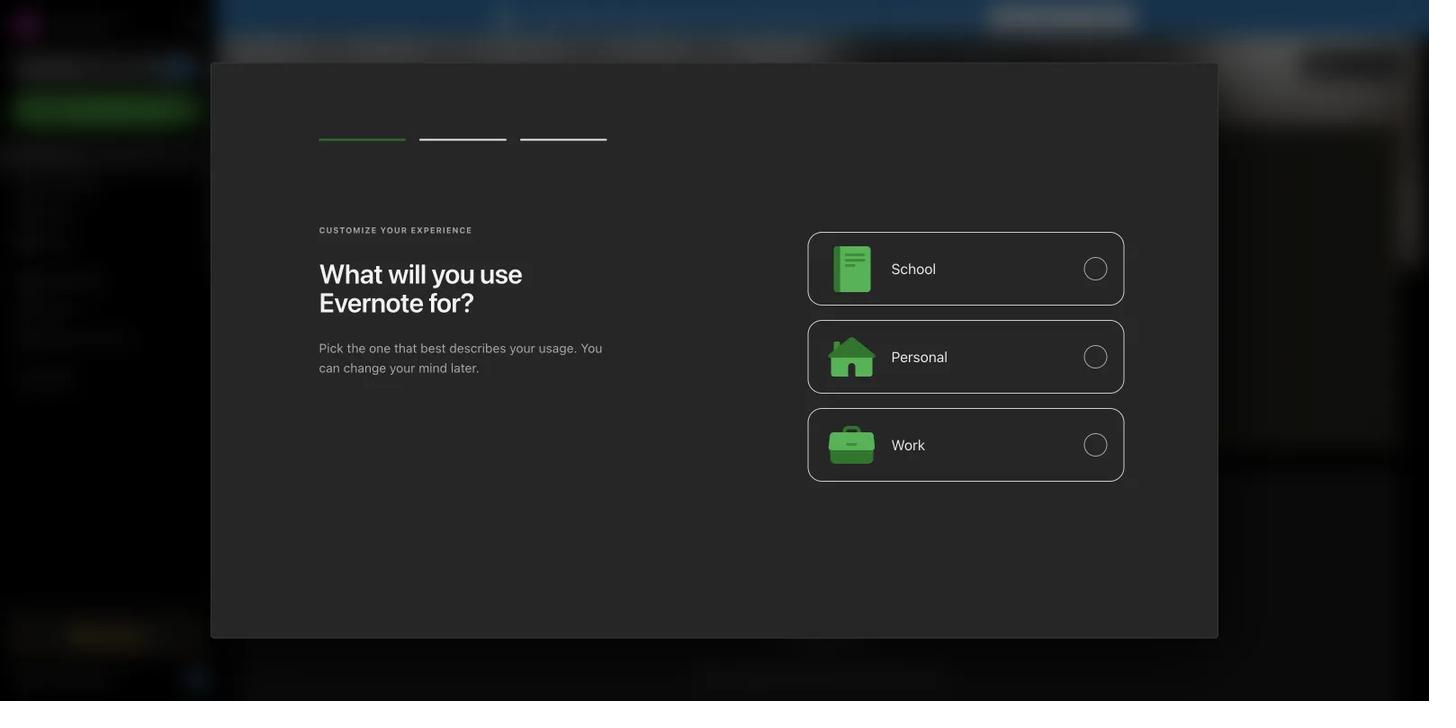 Task type: locate. For each thing, give the bounding box(es) containing it.
that
[[394, 341, 417, 356]]

free:
[[680, 10, 710, 25]]

get for get it free for 7 days
[[1000, 10, 1021, 25]]

0
[[195, 674, 201, 686]]

try
[[526, 10, 546, 25]]

for for free:
[[660, 10, 677, 25]]

1 vertical spatial the
[[887, 668, 908, 685]]

1 tab from the top
[[253, 169, 293, 187]]

0 vertical spatial personal
[[605, 10, 657, 25]]

0 horizontal spatial for
[[660, 10, 677, 25]]

7
[[1084, 10, 1091, 25]]

for inside button
[[1064, 10, 1081, 25]]

0 horizontal spatial your
[[390, 361, 415, 376]]

tree
[[0, 141, 216, 603]]

friday, november 17, 2023
[[1126, 58, 1274, 71]]

2 horizontal spatial your
[[807, 10, 832, 25]]

trash
[[40, 371, 72, 386]]

information
[[775, 668, 849, 685]]

the up change
[[347, 341, 366, 356]]

0 horizontal spatial evernote
[[319, 287, 423, 319]]

for left 7
[[1064, 10, 1081, 25]]

your
[[380, 226, 408, 235]]

pick
[[319, 341, 343, 356]]

notes link
[[0, 199, 215, 228]]

upgrade button
[[11, 619, 205, 655]]

your left usage.
[[510, 341, 535, 356]]

get it free for 7 days button
[[989, 6, 1134, 30]]

1 for from the left
[[660, 10, 677, 25]]

0 horizontal spatial get
[[40, 673, 61, 688]]

1 vertical spatial personal
[[891, 349, 948, 366]]

1 vertical spatial get
[[40, 673, 61, 688]]

tab list
[[253, 169, 293, 187]]

morning,
[[286, 54, 356, 75]]

1 horizontal spatial for
[[1064, 10, 1081, 25]]

shared with me
[[40, 332, 130, 346]]

get started
[[40, 673, 108, 688]]

Start writing… text field
[[1043, 170, 1398, 433]]

shared with me link
[[0, 325, 215, 354]]

cancel
[[887, 10, 927, 25]]

tasks button
[[0, 228, 215, 256]]

your
[[807, 10, 832, 25], [510, 341, 535, 356], [390, 361, 415, 376]]

with
[[84, 332, 108, 346]]

1 vertical spatial your
[[510, 341, 535, 356]]

1 horizontal spatial personal
[[891, 349, 948, 366]]

john!
[[360, 54, 404, 75]]

1 horizontal spatial get
[[1000, 10, 1021, 25]]

tree containing home
[[0, 141, 216, 603]]

Search text field
[[23, 52, 193, 85]]

personal down school at top
[[891, 349, 948, 366]]

tags
[[40, 303, 68, 318]]

evernote up note
[[319, 287, 423, 319]]

0 vertical spatial your
[[807, 10, 832, 25]]

None search field
[[23, 52, 193, 85]]

get left it
[[1000, 10, 1021, 25]]

save useful information from the web.
[[696, 668, 943, 685]]

1 vertical spatial evernote
[[319, 287, 423, 319]]

personal left free:
[[605, 10, 657, 25]]

describes
[[449, 341, 506, 356]]

2023
[[1247, 58, 1274, 71]]

for
[[660, 10, 677, 25], [1064, 10, 1081, 25]]

0 vertical spatial evernote
[[549, 10, 602, 25]]

for left free:
[[660, 10, 677, 25]]

tags button
[[0, 296, 215, 325]]

the
[[347, 341, 366, 356], [887, 668, 908, 685]]

try evernote personal for free: sync across all your devices. cancel anytime.
[[526, 10, 980, 25]]

your right all
[[807, 10, 832, 25]]

0 vertical spatial tab
[[253, 169, 293, 187]]

personal
[[605, 10, 657, 25], [891, 349, 948, 366]]

tasks
[[40, 235, 72, 250]]

anytime.
[[931, 10, 980, 25]]

0 horizontal spatial the
[[347, 341, 366, 356]]

2 for from the left
[[1064, 10, 1081, 25]]

good morning, john!
[[238, 54, 404, 75]]

experience
[[411, 226, 472, 235]]

evernote
[[549, 10, 602, 25], [319, 287, 423, 319]]

create
[[280, 333, 322, 350]]

get inside button
[[1000, 10, 1021, 25]]

can
[[319, 361, 340, 376]]

will
[[388, 258, 426, 290]]

the right from
[[887, 668, 908, 685]]

create new note button
[[254, 203, 409, 436]]

shortcuts button
[[0, 170, 215, 199]]

your down that on the left of page
[[390, 361, 415, 376]]

customize button
[[1302, 50, 1400, 79]]

0 vertical spatial the
[[347, 341, 366, 356]]

get
[[1000, 10, 1021, 25], [40, 673, 61, 688]]

what
[[319, 258, 383, 290]]

0 vertical spatial get
[[1000, 10, 1021, 25]]

get left started
[[40, 673, 61, 688]]

new
[[40, 103, 65, 118]]

new button
[[11, 94, 205, 127]]

home
[[40, 148, 74, 163]]

tab
[[253, 169, 293, 187], [253, 515, 311, 533]]

1 vertical spatial tab
[[253, 515, 311, 533]]

evernote right try
[[549, 10, 602, 25]]



Task type: vqa. For each thing, say whether or not it's contained in the screenshot.
Started
yes



Task type: describe. For each thing, give the bounding box(es) containing it.
new
[[325, 333, 351, 350]]

home link
[[0, 141, 216, 170]]

note
[[354, 333, 382, 350]]

across
[[749, 10, 787, 25]]

17,
[[1231, 58, 1244, 71]]

use
[[480, 258, 522, 290]]

all
[[790, 10, 803, 25]]

customize your experience
[[319, 226, 472, 235]]

0 horizontal spatial personal
[[605, 10, 657, 25]]

1 horizontal spatial evernote
[[549, 10, 602, 25]]

usage.
[[539, 341, 577, 356]]

devices.
[[836, 10, 884, 25]]

mind
[[419, 361, 447, 376]]

evernote inside what will you use evernote for?
[[319, 287, 423, 319]]

1 horizontal spatial your
[[510, 341, 535, 356]]

for?
[[429, 287, 474, 319]]

useful
[[731, 668, 771, 685]]

expand notebooks image
[[4, 274, 19, 289]]

work
[[891, 437, 925, 454]]

personal inside button
[[891, 349, 948, 366]]

2 tab from the top
[[253, 515, 311, 533]]

me
[[112, 332, 130, 346]]

trash link
[[0, 364, 215, 393]]

days
[[1095, 10, 1123, 25]]

get for get started
[[40, 673, 61, 688]]

1 horizontal spatial the
[[887, 668, 908, 685]]

you
[[431, 258, 475, 290]]

get it free for 7 days
[[1000, 10, 1123, 25]]

later.
[[451, 361, 479, 376]]

friday,
[[1126, 58, 1165, 71]]

free
[[1036, 10, 1060, 25]]

web.
[[912, 668, 943, 685]]

personal button
[[808, 320, 1124, 394]]

customize
[[319, 226, 377, 235]]

customize
[[1334, 57, 1393, 71]]

settings image
[[184, 14, 205, 36]]

pick the one that best describes your usage. you can change your mind later.
[[319, 341, 602, 376]]

school button
[[808, 232, 1124, 306]]

notebooks link
[[0, 267, 215, 296]]

shared
[[40, 332, 81, 346]]

notebooks
[[40, 274, 104, 289]]

november
[[1168, 58, 1228, 71]]

it
[[1025, 10, 1033, 25]]

one
[[369, 341, 391, 356]]

sync
[[716, 10, 745, 25]]

started
[[65, 673, 108, 688]]

best
[[420, 341, 446, 356]]

upgrade
[[93, 630, 146, 645]]

2 vertical spatial your
[[390, 361, 415, 376]]

change
[[343, 361, 386, 376]]

from
[[853, 668, 883, 685]]

create new note
[[280, 333, 382, 350]]

good
[[238, 54, 282, 75]]

shortcuts
[[40, 177, 97, 192]]

notes
[[40, 206, 74, 220]]

work button
[[808, 408, 1124, 482]]

what will you use evernote for?
[[319, 258, 522, 319]]

school
[[891, 260, 936, 277]]

the inside pick the one that best describes your usage. you can change your mind later.
[[347, 341, 366, 356]]

save
[[696, 668, 728, 685]]

for for 7
[[1064, 10, 1081, 25]]

you
[[581, 341, 602, 356]]



